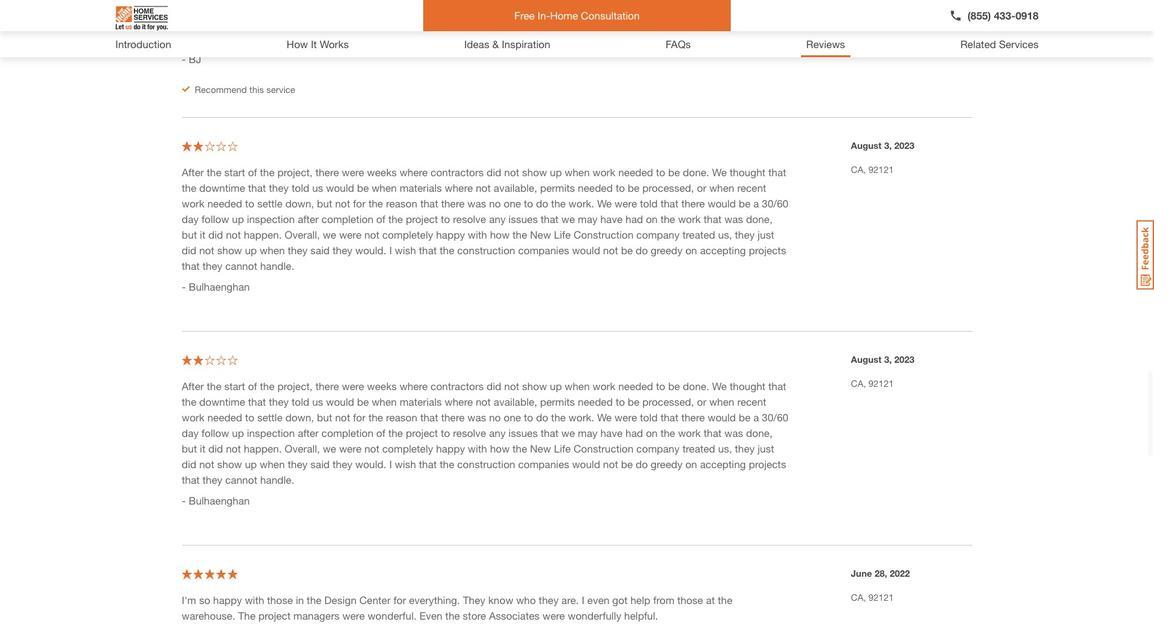 Task type: describe. For each thing, give the bounding box(es) containing it.
2 projects from the top
[[749, 458, 786, 470]]

1 start from the top
[[224, 166, 245, 178]]

1 overall, from the top
[[285, 228, 320, 240]]

1 resolve from the top
[[453, 212, 486, 225]]

managers
[[294, 609, 340, 621]]

1 30/60 from the top
[[762, 197, 789, 209]]

2 project, from the top
[[278, 380, 313, 392]]

home
[[550, 9, 578, 21]]

related
[[961, 38, 996, 50]]

recommend
[[195, 84, 247, 95]]

everything.
[[409, 593, 460, 606]]

1 one from the top
[[504, 197, 521, 209]]

1 ca, from the top
[[851, 30, 866, 41]]

how it works
[[287, 38, 349, 50]]

1 - bulhaenghan from the top
[[182, 280, 250, 292]]

2022
[[890, 567, 910, 579]]

2 cannot from the top
[[225, 473, 257, 486]]

2 ca, from the top
[[851, 164, 866, 175]]

consultation
[[581, 9, 640, 21]]

free in-home consultation
[[514, 9, 640, 21]]

great
[[182, 32, 207, 44]]

2 ca, 92121 from the top
[[851, 164, 894, 175]]

0918
[[1016, 9, 1039, 21]]

(855)
[[968, 9, 991, 21]]

so
[[199, 593, 210, 606]]

1 vertical spatial i
[[389, 458, 392, 470]]

1 how from the top
[[490, 228, 510, 240]]

2 us from the top
[[312, 395, 323, 407]]

1 project, from the top
[[278, 166, 313, 178]]

433-
[[994, 9, 1016, 21]]

2 ★ ★ from the top
[[182, 353, 204, 366]]

3 ca, from the top
[[851, 378, 866, 389]]

&
[[492, 38, 499, 50]]

1 issues from the top
[[509, 212, 538, 225]]

1 cannot from the top
[[225, 259, 257, 272]]

even
[[420, 609, 443, 621]]

recommend this service
[[195, 84, 295, 95]]

1 after from the top
[[182, 166, 204, 178]]

help
[[631, 593, 651, 606]]

0 vertical spatial with
[[468, 228, 487, 240]]

they
[[463, 593, 486, 606]]

it
[[311, 38, 317, 50]]

1 had from the top
[[626, 212, 643, 225]]

who
[[516, 593, 536, 606]]

1 available, from the top
[[494, 181, 537, 193]]

workmanship
[[210, 32, 273, 44]]

2 - from the top
[[182, 280, 186, 292]]

2 or from the top
[[697, 395, 707, 407]]

2 after from the top
[[182, 380, 204, 392]]

warehouse.
[[182, 609, 235, 621]]

2 a from the top
[[754, 411, 759, 423]]

great workmanship
[[182, 32, 273, 44]]

got
[[613, 593, 628, 606]]

1 bulhaenghan from the top
[[189, 280, 250, 292]]

4 ca, from the top
[[851, 592, 866, 603]]

1 vertical spatial happy
[[436, 442, 465, 454]]

wonderful.
[[368, 609, 417, 621]]

3 ☆ ☆ ☆ ☆ ☆ from the top
[[182, 567, 238, 580]]

in-
[[538, 9, 550, 21]]

1 wish from the top
[[395, 244, 416, 256]]

free in-home consultation button
[[423, 0, 731, 31]]

1 us from the top
[[312, 181, 323, 193]]

store
[[463, 609, 486, 621]]

ideas & inspiration
[[464, 38, 550, 50]]

1 it from the top
[[200, 228, 206, 240]]

feedback link image
[[1137, 220, 1154, 290]]

i'm
[[182, 593, 196, 606]]

2 down, from the top
[[285, 411, 314, 423]]

for inside "i'm so happy with those in the design center for everything. they know who they are. i even got help from those at the warehouse. the project managers were wonderful. even the store associates were wonderfully helpful."
[[394, 593, 406, 606]]

2 done. from the top
[[683, 380, 709, 392]]

service
[[266, 84, 295, 95]]

inspiration
[[502, 38, 550, 50]]

2 completion from the top
[[322, 426, 374, 439]]

1 after from the top
[[298, 212, 319, 225]]

2 work. from the top
[[569, 411, 594, 423]]

2 completely from the top
[[382, 442, 433, 454]]

0 vertical spatial happy
[[436, 228, 465, 240]]

2 2023 from the top
[[895, 353, 915, 365]]

2 resolve from the top
[[453, 426, 486, 439]]

2 construction from the top
[[457, 458, 515, 470]]

1 treated from the top
[[683, 228, 716, 240]]

wonderfully
[[568, 609, 622, 621]]

2 one from the top
[[504, 411, 521, 423]]

2 contractors from the top
[[431, 380, 484, 392]]

1 3, from the top
[[884, 140, 892, 151]]

do it for you logo image
[[115, 1, 167, 36]]

2 92121 from the top
[[869, 164, 894, 175]]

1 after the start of the project, there were weeks where contractors did not show up when work needed to be done.  we thought that the downtime that they told us would be when materials where not available, permits needed to be processed, or when recent work needed to settle down, but not for the reason that there was no one to do the work.  we were told that there would be a 30/60 day follow up inspection after completion of the project to resolve any issues that we may have had on the work that was done, but it did not happen.  overall, we were not completely happy with how the new life construction company treated us, they just did not show up when they said they would.  i wish that the construction companies would not be do greedy on accepting projects that they cannot handle. from the top
[[182, 166, 789, 272]]

1 a from the top
[[754, 197, 759, 209]]

28,
[[875, 567, 888, 579]]

1 materials from the top
[[400, 181, 442, 193]]

know
[[488, 593, 514, 606]]

introduction
[[115, 38, 171, 50]]

2 3, from the top
[[884, 353, 892, 365]]

2 settle from the top
[[257, 411, 283, 423]]

0 vertical spatial i
[[389, 244, 392, 256]]

2 how from the top
[[490, 442, 510, 454]]

associates
[[489, 609, 540, 621]]

4 ca, 92121 from the top
[[851, 592, 894, 603]]

works
[[320, 38, 349, 50]]

2 start from the top
[[224, 380, 245, 392]]

2 day from the top
[[182, 426, 199, 439]]

3 - from the top
[[182, 494, 186, 506]]

i'm so happy with those in the design center for everything. they know who they are. i even got help from those at the warehouse. the project managers were wonderful. even the store associates were wonderfully helpful.
[[182, 593, 733, 621]]

they inside "i'm so happy with those in the design center for everything. they know who they are. i even got help from those at the warehouse. the project managers were wonderful. even the store associates were wonderfully helpful."
[[539, 593, 559, 606]]

how
[[287, 38, 308, 50]]

2 done, from the top
[[746, 426, 773, 439]]

1 92121 from the top
[[869, 30, 894, 41]]

1 permits from the top
[[540, 181, 575, 193]]

2 had from the top
[[626, 426, 643, 439]]

1 vertical spatial with
[[468, 442, 487, 454]]

related services
[[961, 38, 1039, 50]]

1 us, from the top
[[718, 228, 732, 240]]

0 vertical spatial for
[[353, 197, 366, 209]]

faqs
[[666, 38, 691, 50]]

2 no from the top
[[489, 411, 501, 423]]

are.
[[562, 593, 579, 606]]

2 inspection from the top
[[247, 426, 295, 439]]

june
[[851, 567, 872, 579]]

2 issues from the top
[[509, 426, 538, 439]]



Task type: vqa. For each thing, say whether or not it's contained in the screenshot.
99 within the $ 399 99
no



Task type: locate. For each thing, give the bounding box(es) containing it.
contractors
[[431, 166, 484, 178], [431, 380, 484, 392]]

2 vertical spatial i
[[582, 593, 585, 606]]

0 vertical spatial start
[[224, 166, 245, 178]]

reviews
[[806, 38, 845, 50]]

wish
[[395, 244, 416, 256], [395, 458, 416, 470]]

1 said from the top
[[311, 244, 330, 256]]

2 would. from the top
[[355, 458, 386, 470]]

1 companies from the top
[[518, 244, 569, 256]]

2 follow from the top
[[202, 426, 229, 439]]

1 - from the top
[[182, 52, 186, 65]]

1 happen. from the top
[[244, 228, 282, 240]]

1 any from the top
[[489, 212, 506, 225]]

0 vertical spatial company
[[637, 228, 680, 240]]

0 vertical spatial after
[[182, 166, 204, 178]]

1 vertical spatial recent
[[737, 395, 767, 407]]

1 vertical spatial after
[[182, 380, 204, 392]]

from
[[653, 593, 675, 606]]

life
[[554, 228, 571, 240], [554, 442, 571, 454]]

2 it from the top
[[200, 442, 206, 454]]

1 vertical spatial after the start of the project, there were weeks where contractors did not show up when work needed to be done.  we thought that the downtime that they told us would be when materials where not available, permits needed to be processed, or when recent work needed to settle down, but not for the reason that there was no one to do the work.  we were told that there would be a 30/60 day follow up inspection after completion of the project to resolve any issues that we may have had on the work that was done, but it did not happen.  overall, we were not completely happy with how the new life construction company treated us, they just did not show up when they said they would.  i wish that the construction companies would not be do greedy on accepting projects that they cannot handle.
[[182, 380, 789, 486]]

1 vertical spatial completion
[[322, 426, 374, 439]]

a
[[754, 197, 759, 209], [754, 411, 759, 423]]

0 vertical spatial had
[[626, 212, 643, 225]]

follow
[[202, 212, 229, 225], [202, 426, 229, 439]]

1 just from the top
[[758, 228, 775, 240]]

- bj
[[182, 52, 201, 65]]

recent
[[737, 181, 767, 193], [737, 395, 767, 407]]

1 would. from the top
[[355, 244, 386, 256]]

1 settle from the top
[[257, 197, 283, 209]]

2 may from the top
[[578, 426, 598, 439]]

processed,
[[643, 181, 694, 193], [643, 395, 694, 407]]

1 those from the left
[[267, 593, 293, 606]]

4 92121 from the top
[[869, 592, 894, 603]]

1 ★ ★ from the top
[[182, 140, 204, 152]]

2 happen. from the top
[[244, 442, 282, 454]]

0 vertical spatial bulhaenghan
[[189, 280, 250, 292]]

0 vertical spatial it
[[200, 228, 206, 240]]

(855) 433-0918
[[968, 9, 1039, 21]]

1 vertical spatial cannot
[[225, 473, 257, 486]]

completely
[[382, 228, 433, 240], [382, 442, 433, 454]]

1 vertical spatial bulhaenghan
[[189, 494, 250, 506]]

completion
[[322, 212, 374, 225], [322, 426, 374, 439]]

1 vertical spatial just
[[758, 442, 775, 454]]

0 vertical spatial work.
[[569, 197, 594, 209]]

we
[[712, 166, 727, 178], [597, 197, 612, 209], [712, 380, 727, 392], [597, 411, 612, 423]]

reason
[[386, 197, 418, 209], [386, 411, 418, 423]]

show
[[522, 166, 547, 178], [217, 244, 242, 256], [522, 380, 547, 392], [217, 458, 242, 470]]

1 projects from the top
[[749, 244, 786, 256]]

center
[[360, 593, 391, 606]]

we
[[562, 212, 575, 225], [323, 228, 336, 240], [562, 426, 575, 439], [323, 442, 336, 454]]

1 ☆ ☆ ☆ ☆ ☆ from the top
[[182, 140, 238, 152]]

0 vertical spatial after
[[298, 212, 319, 225]]

2 vertical spatial ☆ ☆ ☆ ☆ ☆
[[182, 567, 238, 580]]

1 vertical spatial august
[[851, 353, 882, 365]]

-
[[182, 52, 186, 65], [182, 280, 186, 292], [182, 494, 186, 506]]

1 vertical spatial treated
[[683, 442, 716, 454]]

1 vertical spatial downtime
[[199, 395, 245, 407]]

2 ☆ ☆ ☆ ☆ ☆ from the top
[[182, 353, 238, 366]]

2 have from the top
[[601, 426, 623, 439]]

1 vertical spatial companies
[[518, 458, 569, 470]]

design
[[324, 593, 357, 606]]

0 vertical spatial how
[[490, 228, 510, 240]]

project,
[[278, 166, 313, 178], [278, 380, 313, 392]]

2 those from the left
[[678, 593, 703, 606]]

after
[[182, 166, 204, 178], [182, 380, 204, 392]]

1 vertical spatial construction
[[574, 442, 634, 454]]

2 august 3, 2023 from the top
[[851, 353, 915, 365]]

92121
[[869, 30, 894, 41], [869, 164, 894, 175], [869, 378, 894, 389], [869, 592, 894, 603]]

bj
[[189, 52, 201, 65]]

0 vertical spatial 3,
[[884, 140, 892, 151]]

2 treated from the top
[[683, 442, 716, 454]]

1 ca, 92121 from the top
[[851, 30, 894, 41]]

1 vertical spatial resolve
[[453, 426, 486, 439]]

project inside "i'm so happy with those in the design center for everything. they know who they are. i even got help from those at the warehouse. the project managers were wonderful. even the store associates were wonderfully helpful."
[[258, 609, 291, 621]]

0 vertical spatial may
[[578, 212, 598, 225]]

1 vertical spatial handle.
[[260, 473, 294, 486]]

work
[[593, 166, 616, 178], [182, 197, 205, 209], [678, 212, 701, 225], [593, 380, 616, 392], [182, 411, 205, 423], [678, 426, 701, 439]]

i
[[389, 244, 392, 256], [389, 458, 392, 470], [582, 593, 585, 606]]

1 vertical spatial company
[[637, 442, 680, 454]]

told
[[292, 181, 309, 193], [640, 197, 658, 209], [292, 395, 309, 407], [640, 411, 658, 423]]

happy inside "i'm so happy with those in the design center for everything. they know who they are. i even got help from those at the warehouse. the project managers were wonderful. even the store associates were wonderfully helpful."
[[213, 593, 242, 606]]

1 vertical spatial reason
[[386, 411, 418, 423]]

0 horizontal spatial those
[[267, 593, 293, 606]]

★ ★ ★ ★ ★
[[182, 567, 238, 580]]

june 28, 2022
[[851, 567, 910, 579]]

but
[[317, 197, 332, 209], [182, 228, 197, 240], [317, 411, 332, 423], [182, 442, 197, 454]]

the
[[207, 166, 221, 178], [260, 166, 275, 178], [182, 181, 196, 193], [369, 197, 383, 209], [551, 197, 566, 209], [388, 212, 403, 225], [661, 212, 675, 225], [513, 228, 527, 240], [440, 244, 455, 256], [207, 380, 221, 392], [260, 380, 275, 392], [182, 395, 196, 407], [369, 411, 383, 423], [551, 411, 566, 423], [388, 426, 403, 439], [661, 426, 675, 439], [513, 442, 527, 454], [440, 458, 455, 470], [307, 593, 322, 606], [718, 593, 733, 606], [445, 609, 460, 621]]

1 vertical spatial projects
[[749, 458, 786, 470]]

1 vertical spatial ☆ ☆ ☆ ☆ ☆
[[182, 353, 238, 366]]

they
[[269, 181, 289, 193], [735, 228, 755, 240], [288, 244, 308, 256], [333, 244, 353, 256], [203, 259, 222, 272], [269, 395, 289, 407], [735, 442, 755, 454], [288, 458, 308, 470], [333, 458, 353, 470], [203, 473, 222, 486], [539, 593, 559, 606]]

2 processed, from the top
[[643, 395, 694, 407]]

downtime
[[199, 181, 245, 193], [199, 395, 245, 407]]

0 vertical spatial treated
[[683, 228, 716, 240]]

0 vertical spatial happen.
[[244, 228, 282, 240]]

0 vertical spatial life
[[554, 228, 571, 240]]

free
[[514, 9, 535, 21]]

2 recent from the top
[[737, 395, 767, 407]]

the
[[238, 609, 256, 621]]

0 vertical spatial processed,
[[643, 181, 694, 193]]

0 vertical spatial no
[[489, 197, 501, 209]]

2 any from the top
[[489, 426, 506, 439]]

1 vertical spatial august 3, 2023
[[851, 353, 915, 365]]

not
[[504, 166, 519, 178], [476, 181, 491, 193], [335, 197, 350, 209], [226, 228, 241, 240], [365, 228, 380, 240], [199, 244, 214, 256], [603, 244, 618, 256], [504, 380, 519, 392], [476, 395, 491, 407], [335, 411, 350, 423], [226, 442, 241, 454], [365, 442, 380, 454], [199, 458, 214, 470], [603, 458, 618, 470]]

1 reason from the top
[[386, 197, 418, 209]]

2 construction from the top
[[574, 442, 634, 454]]

0 vertical spatial construction
[[574, 228, 634, 240]]

1 vertical spatial it
[[200, 442, 206, 454]]

2 after from the top
[[298, 426, 319, 439]]

0 vertical spatial or
[[697, 181, 707, 193]]

1 vertical spatial accepting
[[700, 458, 746, 470]]

1 vertical spatial have
[[601, 426, 623, 439]]

0 vertical spatial weeks
[[367, 166, 397, 178]]

1 weeks from the top
[[367, 166, 397, 178]]

1 vertical spatial may
[[578, 426, 598, 439]]

issues
[[509, 212, 538, 225], [509, 426, 538, 439]]

2 weeks from the top
[[367, 380, 397, 392]]

helpful.
[[624, 609, 658, 621]]

2 30/60 from the top
[[762, 411, 789, 423]]

3 ca, 92121 from the top
[[851, 378, 894, 389]]

2 company from the top
[[637, 442, 680, 454]]

0 vertical spatial wish
[[395, 244, 416, 256]]

0 vertical spatial after the start of the project, there were weeks where contractors did not show up when work needed to be done.  we thought that the downtime that they told us would be when materials where not available, permits needed to be processed, or when recent work needed to settle down, but not for the reason that there was no one to do the work.  we were told that there would be a 30/60 day follow up inspection after completion of the project to resolve any issues that we may have had on the work that was done, but it did not happen.  overall, we were not completely happy with how the new life construction company treated us, they just did not show up when they said they would.  i wish that the construction companies would not be do greedy on accepting projects that they cannot handle.
[[182, 166, 789, 272]]

0 vertical spatial ★ ★
[[182, 140, 204, 152]]

0 vertical spatial projects
[[749, 244, 786, 256]]

have
[[601, 212, 623, 225], [601, 426, 623, 439]]

2 available, from the top
[[494, 395, 537, 407]]

1 contractors from the top
[[431, 166, 484, 178]]

(855) 433-0918 link
[[950, 8, 1039, 23]]

0 vertical spatial project
[[406, 212, 438, 225]]

i inside "i'm so happy with those in the design center for everything. they know who they are. i even got help from those at the warehouse. the project managers were wonderful. even the store associates were wonderfully helpful."
[[582, 593, 585, 606]]

1 vertical spatial how
[[490, 442, 510, 454]]

2 overall, from the top
[[285, 442, 320, 454]]

1 vertical spatial would.
[[355, 458, 386, 470]]

1 vertical spatial available,
[[494, 395, 537, 407]]

2 bulhaenghan from the top
[[189, 494, 250, 506]]

happy
[[436, 228, 465, 240], [436, 442, 465, 454], [213, 593, 242, 606]]

for
[[353, 197, 366, 209], [353, 411, 366, 423], [394, 593, 406, 606]]

just
[[758, 228, 775, 240], [758, 442, 775, 454]]

1 vertical spatial us,
[[718, 442, 732, 454]]

1 vertical spatial said
[[311, 458, 330, 470]]

1 vertical spatial day
[[182, 426, 199, 439]]

1 done, from the top
[[746, 212, 773, 225]]

this
[[249, 84, 264, 95]]

with inside "i'm so happy with those in the design center for everything. they know who they are. i even got help from those at the warehouse. the project managers were wonderful. even the store associates were wonderfully helpful."
[[245, 593, 264, 606]]

2 handle. from the top
[[260, 473, 294, 486]]

2 after the start of the project, there were weeks where contractors did not show up when work needed to be done.  we thought that the downtime that they told us would be when materials where not available, permits needed to be processed, or when recent work needed to settle down, but not for the reason that there was no one to do the work.  we were told that there would be a 30/60 day follow up inspection after completion of the project to resolve any issues that we may have had on the work that was done, but it did not happen.  overall, we were not completely happy with how the new life construction company treated us, they just did not show up when they said they would.  i wish that the construction companies would not be do greedy on accepting projects that they cannot handle. from the top
[[182, 380, 789, 486]]

0 vertical spatial us,
[[718, 228, 732, 240]]

at
[[706, 593, 715, 606]]

those
[[267, 593, 293, 606], [678, 593, 703, 606]]

1 vertical spatial project
[[406, 426, 438, 439]]

1 vertical spatial overall,
[[285, 442, 320, 454]]

1 august 3, 2023 from the top
[[851, 140, 915, 151]]

2 - bulhaenghan from the top
[[182, 494, 250, 506]]

0 vertical spatial materials
[[400, 181, 442, 193]]

1 no from the top
[[489, 197, 501, 209]]

do
[[536, 197, 548, 209], [636, 244, 648, 256], [536, 411, 548, 423], [636, 458, 648, 470]]

after the start of the project, there were weeks where contractors did not show up when work needed to be done.  we thought that the downtime that they told us would be when materials where not available, permits needed to be processed, or when recent work needed to settle down, but not for the reason that there was no one to do the work.  we were told that there would be a 30/60 day follow up inspection after completion of the project to resolve any issues that we may have had on the work that was done, but it did not happen.  overall, we were not completely happy with how the new life construction company treated us, they just did not show up when they said they would.  i wish that the construction companies would not be do greedy on accepting projects that they cannot handle.
[[182, 166, 789, 272], [182, 380, 789, 486]]

in
[[296, 593, 304, 606]]

1 downtime from the top
[[199, 181, 245, 193]]

one
[[504, 197, 521, 209], [504, 411, 521, 423]]

1 accepting from the top
[[700, 244, 746, 256]]

no
[[489, 197, 501, 209], [489, 411, 501, 423]]

1 vertical spatial construction
[[457, 458, 515, 470]]

1 life from the top
[[554, 228, 571, 240]]

new
[[530, 228, 551, 240], [530, 442, 551, 454]]

work.
[[569, 197, 594, 209], [569, 411, 594, 423]]

1 may from the top
[[578, 212, 598, 225]]

materials
[[400, 181, 442, 193], [400, 395, 442, 407]]

3 92121 from the top
[[869, 378, 894, 389]]

0 vertical spatial companies
[[518, 244, 569, 256]]

0 vertical spatial day
[[182, 212, 199, 225]]

1 vertical spatial one
[[504, 411, 521, 423]]

0 vertical spatial thought
[[730, 166, 766, 178]]

resolve
[[453, 212, 486, 225], [453, 426, 486, 439]]

those left in
[[267, 593, 293, 606]]

2 thought from the top
[[730, 380, 766, 392]]

0 vertical spatial project,
[[278, 166, 313, 178]]

be
[[668, 166, 680, 178], [357, 181, 369, 193], [628, 181, 640, 193], [739, 197, 751, 209], [621, 244, 633, 256], [668, 380, 680, 392], [357, 395, 369, 407], [628, 395, 640, 407], [739, 411, 751, 423], [621, 458, 633, 470]]

0 vertical spatial inspection
[[247, 212, 295, 225]]

ideas
[[464, 38, 490, 50]]

inspection
[[247, 212, 295, 225], [247, 426, 295, 439]]

0 vertical spatial a
[[754, 197, 759, 209]]

0 vertical spatial 30/60
[[762, 197, 789, 209]]

2 wish from the top
[[395, 458, 416, 470]]

0 vertical spatial one
[[504, 197, 521, 209]]

1 2023 from the top
[[895, 140, 915, 151]]

after
[[298, 212, 319, 225], [298, 426, 319, 439]]

1 vertical spatial for
[[353, 411, 366, 423]]

0 vertical spatial construction
[[457, 244, 515, 256]]

1 vertical spatial happen.
[[244, 442, 282, 454]]

0 vertical spatial follow
[[202, 212, 229, 225]]

there
[[316, 166, 339, 178], [441, 197, 465, 209], [682, 197, 705, 209], [316, 380, 339, 392], [441, 411, 465, 423], [682, 411, 705, 423]]

2 new from the top
[[530, 442, 551, 454]]

available,
[[494, 181, 537, 193], [494, 395, 537, 407]]

0 vertical spatial settle
[[257, 197, 283, 209]]

1 august from the top
[[851, 140, 882, 151]]

bulhaenghan
[[189, 280, 250, 292], [189, 494, 250, 506]]

2023
[[895, 140, 915, 151], [895, 353, 915, 365]]

1 vertical spatial or
[[697, 395, 707, 407]]

1 vertical spatial had
[[626, 426, 643, 439]]

1 construction from the top
[[457, 244, 515, 256]]

1 vertical spatial start
[[224, 380, 245, 392]]

or
[[697, 181, 707, 193], [697, 395, 707, 407]]

1 completion from the top
[[322, 212, 374, 225]]

1 vertical spatial us
[[312, 395, 323, 407]]

2 august from the top
[[851, 353, 882, 365]]

0 vertical spatial any
[[489, 212, 506, 225]]

settle
[[257, 197, 283, 209], [257, 411, 283, 423]]

would
[[326, 181, 354, 193], [708, 197, 736, 209], [572, 244, 600, 256], [326, 395, 354, 407], [708, 411, 736, 423], [572, 458, 600, 470]]

1 vertical spatial down,
[[285, 411, 314, 423]]

services
[[999, 38, 1039, 50]]

did
[[487, 166, 502, 178], [208, 228, 223, 240], [182, 244, 196, 256], [487, 380, 502, 392], [208, 442, 223, 454], [182, 458, 196, 470]]

1 handle. from the top
[[260, 259, 294, 272]]

2 companies from the top
[[518, 458, 569, 470]]

1 done. from the top
[[683, 166, 709, 178]]

done.
[[683, 166, 709, 178], [683, 380, 709, 392]]

1 vertical spatial 30/60
[[762, 411, 789, 423]]

august
[[851, 140, 882, 151], [851, 353, 882, 365]]

to
[[656, 166, 666, 178], [616, 181, 625, 193], [245, 197, 254, 209], [524, 197, 533, 209], [441, 212, 450, 225], [656, 380, 666, 392], [616, 395, 625, 407], [245, 411, 254, 423], [524, 411, 533, 423], [441, 426, 450, 439]]

1 greedy from the top
[[651, 244, 683, 256]]

☆
[[182, 140, 192, 152], [193, 140, 204, 152], [205, 140, 215, 152], [216, 140, 227, 152], [228, 140, 238, 152], [182, 353, 192, 366], [193, 353, 204, 366], [205, 353, 215, 366], [216, 353, 227, 366], [228, 353, 238, 366], [182, 567, 192, 580], [193, 567, 204, 580], [205, 567, 215, 580], [216, 567, 227, 580], [228, 567, 238, 580]]

1 processed, from the top
[[643, 181, 694, 193]]

0 vertical spatial ☆ ☆ ☆ ☆ ☆
[[182, 140, 238, 152]]

2 said from the top
[[311, 458, 330, 470]]

happen.
[[244, 228, 282, 240], [244, 442, 282, 454]]

2 materials from the top
[[400, 395, 442, 407]]

1 vertical spatial - bulhaenghan
[[182, 494, 250, 506]]

1 vertical spatial materials
[[400, 395, 442, 407]]

accepting
[[700, 244, 746, 256], [700, 458, 746, 470]]

2 vertical spatial for
[[394, 593, 406, 606]]

0 vertical spatial resolve
[[453, 212, 486, 225]]

0 vertical spatial done.
[[683, 166, 709, 178]]

0 vertical spatial issues
[[509, 212, 538, 225]]

2 us, from the top
[[718, 442, 732, 454]]

☆ ☆ ☆ ☆ ☆
[[182, 140, 238, 152], [182, 353, 238, 366], [182, 567, 238, 580]]

1 follow from the top
[[202, 212, 229, 225]]

2 life from the top
[[554, 442, 571, 454]]

2 vertical spatial project
[[258, 609, 291, 621]]

0 vertical spatial us
[[312, 181, 323, 193]]

1 vertical spatial 2023
[[895, 353, 915, 365]]

those left at
[[678, 593, 703, 606]]

2 vertical spatial with
[[245, 593, 264, 606]]

1 vertical spatial done,
[[746, 426, 773, 439]]

1 day from the top
[[182, 212, 199, 225]]

project
[[406, 212, 438, 225], [406, 426, 438, 439], [258, 609, 291, 621]]

1 horizontal spatial those
[[678, 593, 703, 606]]

30/60
[[762, 197, 789, 209], [762, 411, 789, 423]]

1 vertical spatial done.
[[683, 380, 709, 392]]

1 down, from the top
[[285, 197, 314, 209]]

company
[[637, 228, 680, 240], [637, 442, 680, 454]]

2 reason from the top
[[386, 411, 418, 423]]

1 vertical spatial contractors
[[431, 380, 484, 392]]

0 vertical spatial downtime
[[199, 181, 245, 193]]

even
[[588, 593, 610, 606]]



